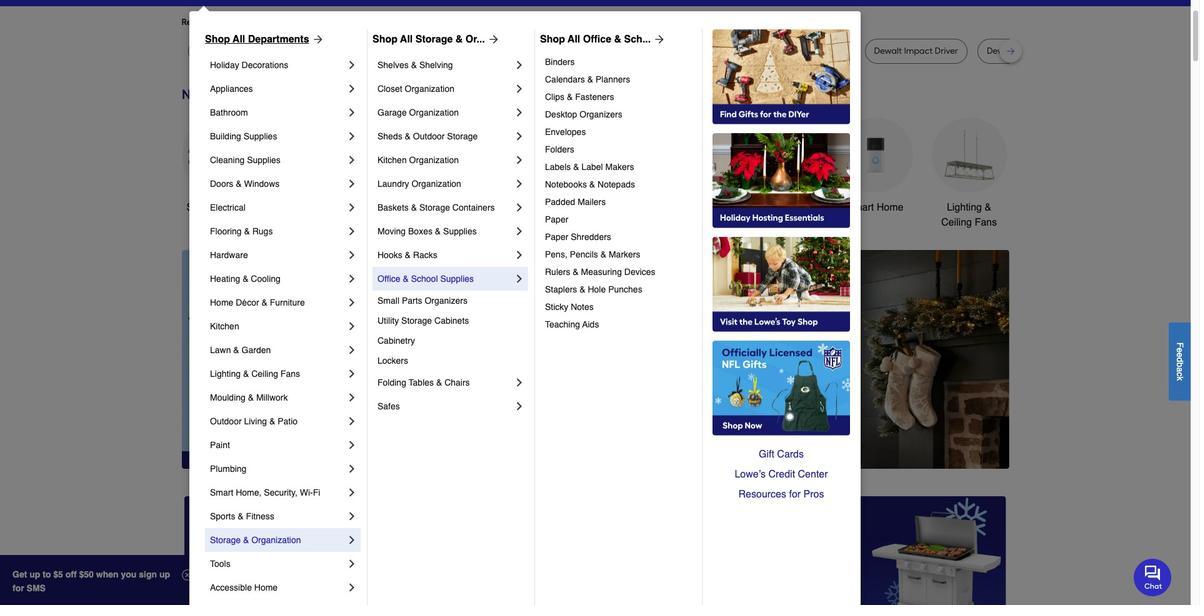 Task type: describe. For each thing, give the bounding box(es) containing it.
lawn & garden
[[210, 345, 271, 355]]

bit for dewalt drill bit
[[376, 46, 386, 56]]

shop for shop all office & sch...
[[540, 34, 565, 45]]

chevron right image for closet organization
[[513, 83, 526, 95]]

more suggestions for you
[[320, 17, 421, 28]]

rulers
[[545, 267, 571, 277]]

chevron right image for electrical
[[346, 201, 358, 214]]

chevron right image for kitchen organization
[[513, 154, 526, 166]]

1 vertical spatial tools link
[[210, 552, 346, 576]]

fitness
[[246, 512, 274, 522]]

0 vertical spatial bathroom
[[210, 108, 248, 118]]

outdoor living & patio
[[210, 417, 298, 427]]

0 horizontal spatial lighting
[[210, 369, 241, 379]]

folders link
[[545, 141, 694, 158]]

1 horizontal spatial bathroom link
[[745, 118, 820, 215]]

chevron right image for sports & fitness
[[346, 510, 358, 523]]

tools inside outdoor tools & equipment
[[691, 202, 715, 213]]

or...
[[466, 34, 485, 45]]

christmas decorations
[[474, 202, 527, 228]]

find gifts for the diyer. image
[[713, 29, 851, 124]]

dewalt drill bit set
[[987, 46, 1059, 56]]

1 horizontal spatial ceiling
[[942, 217, 973, 228]]

notebooks & notepads
[[545, 179, 635, 190]]

driver for impact driver
[[823, 46, 846, 56]]

patio
[[278, 417, 298, 427]]

1 horizontal spatial tools link
[[369, 118, 444, 215]]

1 e from the top
[[1176, 348, 1186, 353]]

decorations for holiday
[[242, 60, 289, 70]]

chevron right image for smart home, security, wi-fi
[[346, 487, 358, 499]]

chevron right image for garage organization
[[513, 106, 526, 119]]

safes link
[[378, 395, 513, 418]]

chevron right image for outdoor living & patio
[[346, 415, 358, 428]]

boxes
[[408, 226, 433, 236]]

chevron right image for shelves & shelving
[[513, 59, 526, 71]]

home,
[[236, 488, 262, 498]]

baskets
[[378, 203, 409, 213]]

heating
[[210, 274, 240, 284]]

containers
[[453, 203, 495, 213]]

office & school supplies
[[378, 274, 474, 284]]

chevron right image for home décor & furniture
[[346, 296, 358, 309]]

3 driver from the left
[[935, 46, 959, 56]]

shelves & shelving
[[378, 60, 453, 70]]

heating & cooling link
[[210, 267, 346, 291]]

scroll to item #4 element
[[733, 445, 766, 453]]

sports & fitness
[[210, 512, 274, 522]]

chevron right image for laundry organization
[[513, 178, 526, 190]]

sports
[[210, 512, 235, 522]]

supplies down containers
[[443, 226, 477, 236]]

suggestions
[[343, 17, 392, 28]]

0 vertical spatial lighting & ceiling fans link
[[932, 118, 1007, 230]]

hooks
[[378, 250, 403, 260]]

chevron right image for heating & cooling
[[346, 273, 358, 285]]

deals
[[226, 202, 252, 213]]

chevron right image for building supplies
[[346, 130, 358, 143]]

0 vertical spatial organizers
[[580, 109, 623, 119]]

& inside 'link'
[[248, 393, 254, 403]]

$50
[[79, 570, 94, 580]]

impact for impact driver bit
[[498, 46, 527, 56]]

fi
[[313, 488, 320, 498]]

labels & label makers link
[[545, 158, 694, 176]]

storage down garage organization link
[[447, 131, 478, 141]]

gift cards
[[759, 449, 804, 460]]

makers
[[606, 162, 634, 172]]

moulding & millwork
[[210, 393, 288, 403]]

pens,
[[545, 250, 568, 260]]

pens, pencils & markers link
[[545, 246, 694, 263]]

organization for garage organization
[[409, 108, 459, 118]]

garage
[[378, 108, 407, 118]]

scroll to item #3 image
[[703, 446, 733, 451]]

décor
[[236, 298, 259, 308]]

garage organization link
[[378, 101, 513, 124]]

for left pros
[[790, 489, 801, 500]]

get up to 2 free select tools or batteries when you buy 1 with select purchases. image
[[184, 496, 445, 605]]

closet
[[378, 84, 403, 94]]

1 vertical spatial arrow right image
[[987, 360, 999, 372]]

chevron right image for flooring & rugs
[[346, 225, 358, 238]]

shop
[[187, 202, 210, 213]]

drill for dewalt drill bit
[[359, 46, 374, 56]]

impact driver
[[792, 46, 846, 56]]

rulers & measuring devices link
[[545, 263, 694, 281]]

0 horizontal spatial tools
[[210, 559, 231, 569]]

folding tables & chairs
[[378, 378, 470, 388]]

drill for dewalt drill bit set
[[1017, 46, 1032, 56]]

clips
[[545, 92, 565, 102]]

chevron right image for plumbing
[[346, 463, 358, 475]]

supplies up cleaning supplies
[[244, 131, 277, 141]]

paper for paper shredders
[[545, 232, 569, 242]]

gift
[[759, 449, 775, 460]]

garden
[[242, 345, 271, 355]]

clips & fasteners
[[545, 92, 614, 102]]

calendars & planners
[[545, 74, 631, 84]]

sticky notes link
[[545, 298, 694, 316]]

holiday hosting essentials. image
[[713, 133, 851, 228]]

more suggestions for you link
[[320, 16, 431, 29]]

office & school supplies link
[[378, 267, 513, 291]]

bit for dewalt drill bit set
[[1034, 46, 1045, 56]]

dewalt impact driver
[[875, 46, 959, 56]]

impact driver bit
[[498, 46, 565, 56]]

arrow right image for shop all office & sch...
[[651, 33, 666, 46]]

organization down sports & fitness link
[[252, 535, 301, 545]]

sticky notes
[[545, 302, 594, 312]]

shop all deals link
[[182, 118, 257, 215]]

get up to $5 off $50 when you sign up for sms
[[13, 570, 170, 594]]

sports & fitness link
[[210, 505, 346, 528]]

lockers link
[[378, 351, 526, 371]]

organization for closet organization
[[405, 84, 455, 94]]

baskets & storage containers
[[378, 203, 495, 213]]

chevron right image for office & school supplies
[[513, 273, 526, 285]]

dewalt drill
[[718, 46, 763, 56]]

safes
[[378, 402, 400, 412]]

up to 35 percent off select small appliances. image
[[465, 496, 726, 605]]

shop for shop all departments
[[205, 34, 230, 45]]

chevron right image for accessible home
[[346, 582, 358, 594]]

small parts organizers
[[378, 296, 468, 306]]

chevron right image for baskets & storage containers
[[513, 201, 526, 214]]

sheds & outdoor storage
[[378, 131, 478, 141]]

outdoor for outdoor tools & equipment
[[652, 202, 689, 213]]

cabinets
[[435, 316, 469, 326]]

lawn
[[210, 345, 231, 355]]

all for departments
[[233, 34, 245, 45]]

accessible home link
[[210, 576, 346, 600]]

smart for smart home, security, wi-fi
[[210, 488, 234, 498]]

moving boxes & supplies link
[[378, 220, 513, 243]]

chevron right image for folding tables & chairs
[[513, 377, 526, 389]]

chevron right image for sheds & outdoor storage
[[513, 130, 526, 143]]

2 e from the top
[[1176, 353, 1186, 357]]

officially licensed n f l gifts. shop now. image
[[713, 341, 851, 436]]

garage organization
[[378, 108, 459, 118]]

dewalt drill bit
[[329, 46, 386, 56]]

b
[[1176, 362, 1186, 367]]

storage up 'shelving'
[[416, 34, 453, 45]]

moulding
[[210, 393, 246, 403]]

sheds & outdoor storage link
[[378, 124, 513, 148]]

0 vertical spatial lighting
[[947, 202, 983, 213]]

chevron right image for lawn & garden
[[346, 344, 358, 356]]

moulding & millwork link
[[210, 386, 346, 410]]

shop for shop all storage & or...
[[373, 34, 398, 45]]

utility storage cabinets link
[[378, 311, 526, 331]]

home décor & furniture link
[[210, 291, 346, 315]]

more
[[320, 17, 341, 28]]

dewalt for dewalt impact driver
[[875, 46, 903, 56]]

shop all departments
[[205, 34, 309, 45]]

shop all deals
[[187, 202, 252, 213]]

shop all storage & or...
[[373, 34, 485, 45]]

bit for impact driver bit
[[555, 46, 565, 56]]

dewalt for dewalt drill bit set
[[987, 46, 1015, 56]]

chevron right image for cleaning supplies
[[346, 154, 358, 166]]

1 vertical spatial bathroom
[[760, 202, 804, 213]]

pros
[[804, 489, 825, 500]]

moving
[[378, 226, 406, 236]]

markers
[[609, 250, 641, 260]]

closet organization
[[378, 84, 455, 94]]

3 impact from the left
[[905, 46, 933, 56]]



Task type: locate. For each thing, give the bounding box(es) containing it.
you left more
[[296, 17, 310, 28]]

kitchen up laundry
[[378, 155, 407, 165]]

utility
[[378, 316, 399, 326]]

shop down recommended on the left of the page
[[205, 34, 230, 45]]

drill for dewalt drill
[[748, 46, 763, 56]]

0 horizontal spatial arrow right image
[[485, 33, 500, 46]]

christmas decorations link
[[463, 118, 538, 230]]

smart for smart home
[[848, 202, 875, 213]]

impact
[[498, 46, 527, 56], [792, 46, 820, 56], [905, 46, 933, 56]]

2 horizontal spatial driver
[[935, 46, 959, 56]]

cabinetry
[[378, 336, 415, 346]]

2 horizontal spatial home
[[877, 202, 904, 213]]

2 paper from the top
[[545, 232, 569, 242]]

smart inside smart home link
[[848, 202, 875, 213]]

0 vertical spatial office
[[583, 34, 612, 45]]

1 vertical spatial decorations
[[474, 217, 527, 228]]

0 horizontal spatial organizers
[[425, 296, 468, 306]]

storage
[[416, 34, 453, 45], [447, 131, 478, 141], [420, 203, 450, 213], [402, 316, 432, 326], [210, 535, 241, 545]]

decorations for christmas
[[474, 217, 527, 228]]

arrow right image
[[485, 33, 500, 46], [987, 360, 999, 372]]

plumbing
[[210, 464, 247, 474]]

1 horizontal spatial kitchen
[[378, 155, 407, 165]]

labels & label makers
[[545, 162, 634, 172]]

envelopes
[[545, 127, 586, 137]]

accessible
[[210, 583, 252, 593]]

1 vertical spatial smart
[[210, 488, 234, 498]]

k
[[1176, 376, 1186, 381]]

bit left set
[[1034, 46, 1045, 56]]

closet organization link
[[378, 77, 513, 101]]

0 horizontal spatial lighting & ceiling fans link
[[210, 362, 346, 386]]

1 horizontal spatial outdoor
[[413, 131, 445, 141]]

1 horizontal spatial home
[[254, 583, 278, 593]]

home for smart home
[[877, 202, 904, 213]]

shop all office & sch... link
[[540, 32, 666, 47]]

teaching aids
[[545, 320, 599, 330]]

1 driver from the left
[[529, 46, 553, 56]]

organizers down the fasteners
[[580, 109, 623, 119]]

windows
[[244, 179, 280, 189]]

pencils
[[570, 250, 598, 260]]

home inside accessible home link
[[254, 583, 278, 593]]

75 percent off all artificial christmas trees, holiday lights and more. image
[[404, 250, 1010, 469]]

1 arrow right image from the left
[[309, 33, 324, 46]]

arrow right image for shop all departments
[[309, 33, 324, 46]]

padded
[[545, 197, 576, 207]]

0 horizontal spatial fans
[[281, 369, 300, 379]]

outdoor down moulding
[[210, 417, 242, 427]]

mailers
[[578, 197, 606, 207]]

1 paper from the top
[[545, 215, 569, 225]]

get
[[13, 570, 27, 580]]

0 horizontal spatial office
[[378, 274, 401, 284]]

1 vertical spatial outdoor
[[652, 202, 689, 213]]

e up d
[[1176, 348, 1186, 353]]

driver
[[529, 46, 553, 56], [823, 46, 846, 56], [935, 46, 959, 56]]

outdoor up the kitchen organization
[[413, 131, 445, 141]]

2 horizontal spatial kitchen
[[559, 202, 592, 213]]

home for accessible home
[[254, 583, 278, 593]]

new deals every day during 25 days of deals image
[[182, 84, 1010, 105]]

all right shop
[[213, 202, 223, 213]]

sign
[[139, 570, 157, 580]]

tools
[[395, 202, 419, 213], [691, 202, 715, 213], [210, 559, 231, 569]]

all
[[233, 34, 245, 45], [400, 34, 413, 45], [568, 34, 581, 45], [213, 202, 223, 213]]

shop
[[205, 34, 230, 45], [373, 34, 398, 45], [540, 34, 565, 45]]

1 horizontal spatial office
[[583, 34, 612, 45]]

tools up equipment
[[691, 202, 715, 213]]

laundry organization link
[[378, 172, 513, 196]]

you
[[296, 17, 310, 28], [407, 17, 421, 28]]

paper down the "padded"
[[545, 215, 569, 225]]

chevron right image for tools
[[346, 558, 358, 570]]

chevron right image for moulding & millwork
[[346, 392, 358, 404]]

organization up sheds & outdoor storage
[[409, 108, 459, 118]]

doors & windows
[[210, 179, 280, 189]]

all up binders
[[568, 34, 581, 45]]

organizers
[[580, 109, 623, 119], [425, 296, 468, 306]]

lighting
[[947, 202, 983, 213], [210, 369, 241, 379]]

tools up "accessible"
[[210, 559, 231, 569]]

fasteners
[[576, 92, 614, 102]]

0 vertical spatial fans
[[975, 217, 998, 228]]

shelves & shelving link
[[378, 53, 513, 77]]

folders
[[545, 144, 575, 154]]

smart home
[[848, 202, 904, 213]]

chevron right image
[[346, 59, 358, 71], [513, 59, 526, 71], [346, 83, 358, 95], [346, 106, 358, 119], [513, 106, 526, 119], [346, 130, 358, 143], [513, 130, 526, 143], [346, 154, 358, 166], [513, 154, 526, 166], [513, 178, 526, 190], [346, 201, 358, 214], [346, 225, 358, 238], [513, 225, 526, 238], [346, 296, 358, 309], [513, 377, 526, 389], [346, 392, 358, 404], [513, 400, 526, 413], [346, 439, 358, 452], [346, 534, 358, 547], [346, 582, 358, 594]]

folding
[[378, 378, 406, 388]]

0 horizontal spatial driver
[[529, 46, 553, 56]]

1 horizontal spatial fans
[[975, 217, 998, 228]]

calendars & planners link
[[545, 71, 694, 88]]

1 vertical spatial lighting
[[210, 369, 241, 379]]

1 vertical spatial paper
[[545, 232, 569, 242]]

shelving
[[420, 60, 453, 70]]

to
[[43, 570, 51, 580]]

storage down parts
[[402, 316, 432, 326]]

0 horizontal spatial bathroom
[[210, 108, 248, 118]]

storage & organization link
[[210, 528, 346, 552]]

0 horizontal spatial shop
[[205, 34, 230, 45]]

office down recommended searches for you heading on the top
[[583, 34, 612, 45]]

2 shop from the left
[[373, 34, 398, 45]]

chevron right image
[[513, 83, 526, 95], [346, 178, 358, 190], [513, 201, 526, 214], [346, 249, 358, 261], [513, 249, 526, 261], [346, 273, 358, 285], [513, 273, 526, 285], [346, 320, 358, 333], [346, 344, 358, 356], [346, 368, 358, 380], [346, 415, 358, 428], [346, 463, 358, 475], [346, 487, 358, 499], [346, 510, 358, 523], [346, 558, 358, 570]]

chat invite button image
[[1135, 558, 1173, 596]]

& inside outdoor tools & equipment
[[717, 202, 724, 213]]

staplers & hole punches
[[545, 285, 643, 295]]

accessible home
[[210, 583, 278, 593]]

bathroom
[[210, 108, 248, 118], [760, 202, 804, 213]]

1 vertical spatial home
[[210, 298, 234, 308]]

2 drill from the left
[[748, 46, 763, 56]]

shredders
[[571, 232, 612, 242]]

0 horizontal spatial smart
[[210, 488, 234, 498]]

kitchen faucets link
[[557, 118, 632, 215]]

arrow right image
[[309, 33, 324, 46], [651, 33, 666, 46]]

1 vertical spatial lighting & ceiling fans link
[[210, 362, 346, 386]]

1 up from the left
[[30, 570, 40, 580]]

chevron right image for holiday decorations
[[346, 59, 358, 71]]

arrow right image down more
[[309, 33, 324, 46]]

0 horizontal spatial kitchen
[[210, 321, 239, 331]]

for up departments
[[282, 17, 294, 28]]

for
[[282, 17, 294, 28], [394, 17, 405, 28], [790, 489, 801, 500], [13, 584, 24, 594]]

millwork
[[256, 393, 288, 403]]

2 vertical spatial home
[[254, 583, 278, 593]]

up to 30 percent off select grills and accessories. image
[[746, 496, 1007, 605]]

1 horizontal spatial you
[[407, 17, 421, 28]]

tools down laundry organization
[[395, 202, 419, 213]]

all for office
[[568, 34, 581, 45]]

1 horizontal spatial bit
[[555, 46, 565, 56]]

2 vertical spatial outdoor
[[210, 417, 242, 427]]

recommended searches for you heading
[[182, 16, 1010, 29]]

you for more suggestions for you
[[407, 17, 421, 28]]

shop up binders
[[540, 34, 565, 45]]

1 horizontal spatial organizers
[[580, 109, 623, 119]]

1 horizontal spatial tools
[[395, 202, 419, 213]]

1 horizontal spatial impact
[[792, 46, 820, 56]]

1 horizontal spatial driver
[[823, 46, 846, 56]]

kitchen organization
[[378, 155, 459, 165]]

center
[[798, 469, 828, 480]]

1 drill from the left
[[359, 46, 374, 56]]

1 horizontal spatial up
[[159, 570, 170, 580]]

building supplies link
[[210, 124, 346, 148]]

2 you from the left
[[407, 17, 421, 28]]

e up b
[[1176, 353, 1186, 357]]

planners
[[596, 74, 631, 84]]

0 horizontal spatial home
[[210, 298, 234, 308]]

paper up pens,
[[545, 232, 569, 242]]

1 dewalt from the left
[[329, 46, 357, 56]]

arrow right image inside shop all storage & or... link
[[485, 33, 500, 46]]

0 horizontal spatial drill
[[359, 46, 374, 56]]

school
[[411, 274, 438, 284]]

dewalt for dewalt drill bit
[[329, 46, 357, 56]]

organization for kitchen organization
[[409, 155, 459, 165]]

living
[[244, 417, 267, 427]]

kitchen up "lawn"
[[210, 321, 239, 331]]

shop all office & sch...
[[540, 34, 651, 45]]

3 bit from the left
[[1034, 46, 1045, 56]]

equipment
[[664, 217, 712, 228]]

small parts organizers link
[[378, 291, 526, 311]]

supplies up small parts organizers link
[[441, 274, 474, 284]]

decorations down shop all departments link
[[242, 60, 289, 70]]

1 horizontal spatial drill
[[748, 46, 763, 56]]

notebooks
[[545, 179, 587, 190]]

2 vertical spatial kitchen
[[210, 321, 239, 331]]

chevron right image for hooks & racks
[[513, 249, 526, 261]]

visit the lowe's toy shop. image
[[713, 237, 851, 332]]

1 vertical spatial ceiling
[[252, 369, 278, 379]]

doors
[[210, 179, 234, 189]]

chevron right image for appliances
[[346, 83, 358, 95]]

racks
[[413, 250, 438, 260]]

home inside smart home link
[[877, 202, 904, 213]]

2 horizontal spatial bit
[[1034, 46, 1045, 56]]

2 horizontal spatial shop
[[540, 34, 565, 45]]

organization down 'shelving'
[[405, 84, 455, 94]]

0 vertical spatial smart
[[848, 202, 875, 213]]

1 vertical spatial organizers
[[425, 296, 468, 306]]

up left to
[[30, 570, 40, 580]]

None search field
[[466, 0, 807, 8]]

2 driver from the left
[[823, 46, 846, 56]]

1 you from the left
[[296, 17, 310, 28]]

1 bit from the left
[[376, 46, 386, 56]]

lawn & garden link
[[210, 338, 346, 362]]

&
[[456, 34, 463, 45], [615, 34, 622, 45], [411, 60, 417, 70], [588, 74, 594, 84], [567, 92, 573, 102], [405, 131, 411, 141], [574, 162, 579, 172], [236, 179, 242, 189], [590, 179, 596, 190], [717, 202, 724, 213], [985, 202, 992, 213], [411, 203, 417, 213], [244, 226, 250, 236], [435, 226, 441, 236], [601, 250, 607, 260], [405, 250, 411, 260], [573, 267, 579, 277], [243, 274, 249, 284], [403, 274, 409, 284], [580, 285, 586, 295], [262, 298, 268, 308], [234, 345, 239, 355], [243, 369, 249, 379], [436, 378, 442, 388], [248, 393, 254, 403], [270, 417, 275, 427], [238, 512, 244, 522], [243, 535, 249, 545]]

kitchen for kitchen faucets
[[559, 202, 592, 213]]

aids
[[583, 320, 599, 330]]

all down recommended searches for you
[[233, 34, 245, 45]]

set
[[1047, 46, 1059, 56]]

paper for paper
[[545, 215, 569, 225]]

0 vertical spatial lighting & ceiling fans
[[942, 202, 998, 228]]

bit up shelves
[[376, 46, 386, 56]]

shop down more suggestions for you link
[[373, 34, 398, 45]]

0 horizontal spatial decorations
[[242, 60, 289, 70]]

0 vertical spatial kitchen
[[378, 155, 407, 165]]

all for deals
[[213, 202, 223, 213]]

desktop organizers link
[[545, 106, 694, 123]]

chevron right image for lighting & ceiling fans
[[346, 368, 358, 380]]

organization up baskets & storage containers
[[412, 179, 461, 189]]

chevron right image for hardware
[[346, 249, 358, 261]]

2 dewalt from the left
[[718, 46, 746, 56]]

kitchen down notebooks
[[559, 202, 592, 213]]

christmas
[[478, 202, 523, 213]]

organization for laundry organization
[[412, 179, 461, 189]]

3 drill from the left
[[1017, 46, 1032, 56]]

1 horizontal spatial lighting
[[947, 202, 983, 213]]

outdoor for outdoor living & patio
[[210, 417, 242, 427]]

impact for impact driver
[[792, 46, 820, 56]]

building
[[210, 131, 241, 141]]

recommended searches for you
[[182, 17, 310, 28]]

2 bit from the left
[[555, 46, 565, 56]]

1 vertical spatial fans
[[281, 369, 300, 379]]

resources for pros
[[739, 489, 825, 500]]

you up the shop all storage & or...
[[407, 17, 421, 28]]

dewalt for dewalt drill
[[718, 46, 746, 56]]

0 vertical spatial ceiling
[[942, 217, 973, 228]]

organizers up utility storage cabinets link on the bottom
[[425, 296, 468, 306]]

arrow right image inside shop all office & sch... link
[[651, 33, 666, 46]]

for down the get on the left bottom of the page
[[13, 584, 24, 594]]

1 horizontal spatial lighting & ceiling fans link
[[932, 118, 1007, 230]]

storage up the moving boxes & supplies
[[420, 203, 450, 213]]

moving boxes & supplies
[[378, 226, 477, 236]]

0 horizontal spatial arrow right image
[[309, 33, 324, 46]]

smart inside smart home, security, wi-fi link
[[210, 488, 234, 498]]

0 vertical spatial home
[[877, 202, 904, 213]]

laundry organization
[[378, 179, 461, 189]]

0 horizontal spatial bit
[[376, 46, 386, 56]]

bit up binders
[[555, 46, 565, 56]]

staplers
[[545, 285, 578, 295]]

1 horizontal spatial decorations
[[474, 217, 527, 228]]

1 horizontal spatial bathroom
[[760, 202, 804, 213]]

organization down sheds & outdoor storage
[[409, 155, 459, 165]]

1 horizontal spatial smart
[[848, 202, 875, 213]]

outdoor inside outdoor tools & equipment
[[652, 202, 689, 213]]

for inside get up to $5 off $50 when you sign up for sms
[[13, 584, 24, 594]]

you inside more suggestions for you link
[[407, 17, 421, 28]]

4 dewalt from the left
[[987, 46, 1015, 56]]

chevron right image for moving boxes & supplies
[[513, 225, 526, 238]]

1 vertical spatial lighting & ceiling fans
[[210, 369, 300, 379]]

gift cards link
[[713, 445, 851, 465]]

driver for impact driver bit
[[529, 46, 553, 56]]

you for recommended searches for you
[[296, 17, 310, 28]]

2 up from the left
[[159, 570, 170, 580]]

chevron right image for bathroom
[[346, 106, 358, 119]]

arrow right image up binders link
[[651, 33, 666, 46]]

0 vertical spatial outdoor
[[413, 131, 445, 141]]

heating & cooling
[[210, 274, 281, 284]]

0 horizontal spatial outdoor
[[210, 417, 242, 427]]

1 vertical spatial kitchen
[[559, 202, 592, 213]]

office up small
[[378, 274, 401, 284]]

outdoor up equipment
[[652, 202, 689, 213]]

notepads
[[598, 179, 635, 190]]

1 horizontal spatial lighting & ceiling fans
[[942, 202, 998, 228]]

all up shelves & shelving
[[400, 34, 413, 45]]

up right sign
[[159, 570, 170, 580]]

2 horizontal spatial drill
[[1017, 46, 1032, 56]]

chevron right image for paint
[[346, 439, 358, 452]]

small
[[378, 296, 400, 306]]

cabinetry link
[[378, 331, 526, 351]]

lighting & ceiling fans
[[942, 202, 998, 228], [210, 369, 300, 379]]

1 horizontal spatial shop
[[373, 34, 398, 45]]

scroll to item #5 image
[[766, 446, 796, 451]]

shop these last-minute gifts. $99 or less. quantities are limited and won't last. image
[[182, 250, 384, 469]]

2 horizontal spatial tools
[[691, 202, 715, 213]]

1 vertical spatial office
[[378, 274, 401, 284]]

2 horizontal spatial outdoor
[[652, 202, 689, 213]]

2 arrow right image from the left
[[651, 33, 666, 46]]

label
[[582, 162, 603, 172]]

0 vertical spatial arrow right image
[[485, 33, 500, 46]]

0 vertical spatial decorations
[[242, 60, 289, 70]]

decorations down christmas
[[474, 217, 527, 228]]

0 horizontal spatial you
[[296, 17, 310, 28]]

arrow right image inside shop all departments link
[[309, 33, 324, 46]]

for right suggestions
[[394, 17, 405, 28]]

chevron right image for safes
[[513, 400, 526, 413]]

0 vertical spatial paper
[[545, 215, 569, 225]]

all for storage
[[400, 34, 413, 45]]

3 dewalt from the left
[[875, 46, 903, 56]]

kitchen for kitchen organization
[[378, 155, 407, 165]]

2 impact from the left
[[792, 46, 820, 56]]

paint
[[210, 440, 230, 450]]

supplies up windows
[[247, 155, 281, 165]]

0 horizontal spatial bathroom link
[[210, 101, 346, 124]]

chevron right image for storage & organization
[[346, 534, 358, 547]]

kitchen faucets
[[559, 202, 630, 213]]

rulers & measuring devices
[[545, 267, 656, 277]]

holiday decorations link
[[210, 53, 346, 77]]

home inside the home décor & furniture link
[[210, 298, 234, 308]]

0 horizontal spatial impact
[[498, 46, 527, 56]]

0 horizontal spatial ceiling
[[252, 369, 278, 379]]

chevron right image for kitchen
[[346, 320, 358, 333]]

chevron right image for doors & windows
[[346, 178, 358, 190]]

1 horizontal spatial arrow right image
[[651, 33, 666, 46]]

1 impact from the left
[[498, 46, 527, 56]]

2 horizontal spatial impact
[[905, 46, 933, 56]]

$5
[[53, 570, 63, 580]]

storage down sports on the left bottom of the page
[[210, 535, 241, 545]]

3 shop from the left
[[540, 34, 565, 45]]

0 horizontal spatial lighting & ceiling fans
[[210, 369, 300, 379]]

hooks & racks
[[378, 250, 438, 260]]

1 shop from the left
[[205, 34, 230, 45]]

decorations
[[242, 60, 289, 70], [474, 217, 527, 228]]

0 vertical spatial tools link
[[369, 118, 444, 215]]

credit
[[769, 469, 796, 480]]

0 horizontal spatial tools link
[[210, 552, 346, 576]]

scroll to item #2 image
[[673, 446, 703, 451]]

0 horizontal spatial up
[[30, 570, 40, 580]]

1 horizontal spatial arrow right image
[[987, 360, 999, 372]]

f
[[1176, 342, 1186, 348]]

when
[[96, 570, 119, 580]]



Task type: vqa. For each thing, say whether or not it's contained in the screenshot.
OUTDOOR TOOLS & EQUIPMENT link
yes



